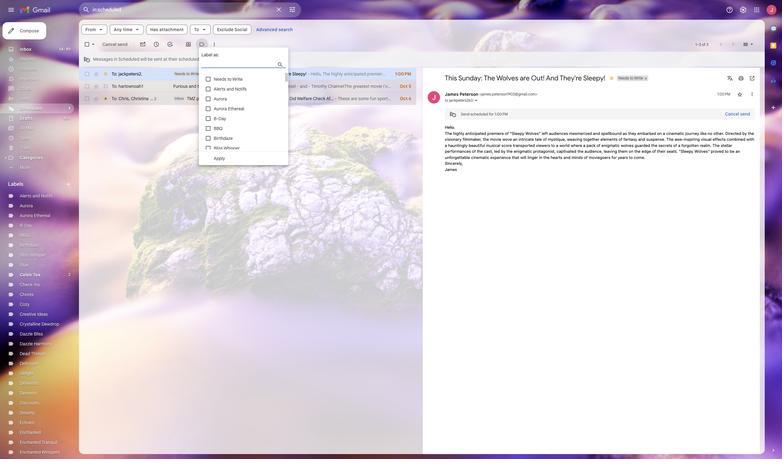 Task type: vqa. For each thing, say whether or not it's contained in the screenshot.
Scheduled link
yes



Task type: describe. For each thing, give the bounding box(es) containing it.
all mail link
[[20, 126, 34, 131]]

1 vertical spatial cinematic
[[472, 155, 490, 160]]

1 horizontal spatial sleepy!
[[584, 74, 606, 82]]

directed
[[726, 131, 742, 136]]

1 – 3 of 3
[[696, 42, 709, 47]]

secrets
[[659, 143, 673, 148]]

scheduled inside this sunday: the wolves are out! and they're sleepy! main content
[[118, 56, 139, 62]]

- left paul
[[271, 84, 273, 89]]

oct 6
[[400, 96, 412, 102]]

needs inside button
[[619, 76, 630, 81]]

of up wolves
[[619, 137, 623, 142]]

hearts
[[551, 155, 563, 160]]

a up suspense.
[[663, 131, 666, 136]]

0 vertical spatial an
[[513, 137, 518, 142]]

with
[[747, 137, 755, 142]]

chores
[[20, 292, 34, 298]]

needs inside needs to write this sunday: the wolves are out! and they're sleepy! -
[[175, 72, 185, 76]]

0 vertical spatial be
[[148, 56, 153, 62]]

enchanted for enchanted tranquil
[[20, 440, 41, 446]]

1 horizontal spatial write
[[233, 77, 243, 82]]

on right riding
[[456, 84, 461, 89]]

1 horizontal spatial wolves"
[[695, 149, 710, 154]]

1 vertical spatial 1:00 pm
[[718, 92, 731, 97]]

labels
[[8, 181, 23, 188]]

advanced search
[[256, 27, 293, 32]]

weaving
[[568, 137, 583, 142]]

after
[[411, 84, 421, 89]]

of up "wove"
[[505, 131, 509, 136]]

unforgettable
[[445, 155, 470, 160]]

0 vertical spatial bliss
[[214, 146, 223, 151]]

mesmerized
[[570, 131, 592, 136]]

spellbound
[[602, 131, 622, 136]]

britney
[[213, 96, 227, 102]]

the down hello,
[[445, 131, 452, 136]]

dazzle harmony link
[[20, 342, 52, 347]]

celeb tea link
[[20, 273, 40, 278]]

the down suspense.
[[652, 143, 658, 148]]

seats.
[[667, 149, 678, 154]]

compose
[[20, 28, 39, 34]]

aurora ethereal inside the labels navigation
[[20, 213, 50, 219]]

of right the edge
[[653, 149, 656, 154]]

jackpeters2.
[[119, 71, 142, 77]]

diesel
[[284, 84, 296, 89]]

1 horizontal spatial an
[[736, 149, 741, 154]]

of right pack
[[597, 143, 601, 148]]

1 vertical spatial enigmatic
[[514, 149, 532, 154]]

0 vertical spatial by
[[743, 131, 748, 136]]

sent link
[[20, 96, 29, 102]]

main menu image
[[7, 6, 15, 14]]

has attachment button
[[146, 25, 188, 35]]

write inside button
[[635, 76, 644, 81]]

<
[[480, 92, 482, 97]]

0 vertical spatial for
[[489, 112, 494, 117]]

led
[[495, 149, 500, 154]]

0 vertical spatial cinematic
[[667, 131, 685, 136]]

aurora ethereal link
[[20, 213, 50, 219]]

- right the fast
[[215, 84, 217, 89]]

the down score
[[507, 149, 513, 154]]

a down mystique,
[[557, 143, 559, 148]]

who
[[280, 96, 289, 102]]

a left pack
[[584, 143, 586, 148]]

0 vertical spatial in
[[114, 56, 118, 62]]

0 vertical spatial alerts and notifs
[[214, 86, 247, 92]]

out! inside row
[[259, 71, 267, 77]]

enchanted link
[[20, 431, 41, 436]]

audience,
[[585, 149, 603, 154]]

0 horizontal spatial 1:00 pm
[[395, 71, 412, 77]]

visionary
[[445, 137, 462, 142]]

0 horizontal spatial wolves
[[237, 71, 250, 77]]

the down beautiful
[[477, 149, 483, 154]]

and up spears
[[227, 86, 234, 92]]

dreamy
[[20, 411, 35, 416]]

1 horizontal spatial 3
[[700, 42, 702, 47]]

aurora up aurora ethereal link
[[20, 203, 33, 209]]

settings image
[[740, 6, 748, 14]]

embarked
[[638, 131, 657, 136]]

5
[[409, 84, 412, 89]]

and up together
[[594, 131, 600, 136]]

to inside needs to write this sunday: the wolves are out! and they're sleepy! -
[[186, 72, 190, 76]]

the down protagonist,
[[544, 155, 550, 160]]

alerts and notifs inside the labels navigation
[[20, 194, 53, 199]]

blue
[[20, 263, 28, 268]]

crystalline dewdrop link
[[20, 322, 59, 327]]

score
[[502, 143, 512, 148]]

delicious link
[[20, 361, 37, 367]]

label
[[202, 52, 212, 58]]

cozy
[[20, 302, 30, 308]]

performances
[[445, 149, 471, 154]]

the up starring:
[[228, 71, 236, 77]]

1 horizontal spatial alerts
[[214, 86, 226, 92]]

starred link
[[20, 56, 34, 62]]

1 horizontal spatial whisper
[[224, 146, 240, 151]]

search mail image
[[81, 4, 92, 15]]

1 james from the top
[[445, 92, 459, 97]]

that
[[512, 155, 520, 160]]

and inside the labels navigation
[[32, 194, 40, 199]]

categories
[[20, 155, 43, 161]]

hauntingly
[[449, 143, 468, 148]]

0 horizontal spatial sunday:
[[212, 71, 227, 77]]

enchanted tranquil
[[20, 440, 57, 446]]

- right 'walker' at the left top of page
[[260, 84, 262, 89]]

bliss whisper link
[[20, 253, 46, 258]]

on down wolves
[[629, 149, 634, 154]]

beautiful
[[469, 143, 485, 148]]

0 horizontal spatial this
[[203, 71, 211, 77]]

enchanted whispers
[[20, 450, 60, 456]]

0 vertical spatial cancel
[[102, 42, 117, 47]]

for inside the hello, the highly anticipated premiere of "sleepy wolves" left audiences mesmerized and spellbound as they embarked on a cinematic journey like no other. directed by the visionary filmmaker, the movie wove an intricate tale of mystique, weaving together elements of fantasy and suspense. the awe-inspiring visual effects combined with a hauntingly beautiful musical score transported viewers to a world where a pack of enigmatic wolves guarded the secrets of a forgotten realm. the stellar performances of the cast, led by the enigmatic protagonist, captivated the audience, leaving them on the edge of their seats. "sleepy wolves" proved to be an unforgettable cinematic experience that will linger in the hearts and minds of moviegoers for years to come. sincerely, james
[[612, 155, 617, 160]]

not starred image
[[737, 91, 743, 98]]

1 horizontal spatial needs
[[214, 77, 227, 82]]

needs to write inside button
[[619, 76, 644, 81]]

scheduled inside the labels navigation
[[20, 106, 42, 111]]

musical
[[487, 143, 501, 148]]

has attachment
[[150, 27, 184, 32]]

cast,
[[484, 149, 494, 154]]

2 vertical spatial bliss
[[34, 332, 43, 337]]

of up seats.
[[674, 143, 678, 148]]

oct for oct 5
[[400, 84, 408, 89]]

world
[[560, 143, 570, 148]]

of down beautiful
[[472, 149, 476, 154]]

1 vertical spatial by
[[501, 149, 506, 154]]

aurora down starring:
[[214, 96, 227, 102]]

none checkbox inside this sunday: the wolves are out! and they're sleepy! main content
[[84, 96, 90, 102]]

will inside the hello, the highly anticipated premiere of "sleepy wolves" left audiences mesmerized and spellbound as they embarked on a cinematic journey like no other. directed by the visionary filmmaker, the movie wove an intricate tale of mystique, weaving together elements of fantasy and suspense. the awe-inspiring visual effects combined with a hauntingly beautiful musical score transported viewers to a world where a pack of enigmatic wolves guarded the secrets of a forgotten realm. the stellar performances of the cast, led by the enigmatic protagonist, captivated the audience, leaving them on the edge of their seats. "sleepy wolves" proved to be an unforgettable cinematic experience that will linger in the hearts and minds of moviegoers for years to come. sincerely, james
[[521, 155, 527, 160]]

together
[[584, 137, 600, 142]]

1 horizontal spatial bliss whisper
[[214, 146, 240, 151]]

time
[[123, 27, 132, 32]]

1 row from the top
[[79, 68, 417, 80]]

starring:
[[218, 84, 234, 89]]

moviegoers
[[589, 155, 611, 160]]

the up come.
[[635, 149, 641, 154]]

notifs inside the labels navigation
[[41, 194, 53, 199]]

show details image
[[475, 99, 479, 102]]

1 vertical spatial send
[[741, 111, 751, 117]]

0 vertical spatial their
[[169, 56, 178, 62]]

0 horizontal spatial are
[[251, 71, 258, 77]]

1 horizontal spatial this
[[445, 74, 457, 82]]

spam link
[[20, 135, 31, 141]]

a down awe-
[[679, 143, 681, 148]]

send
[[461, 112, 470, 117]]

3 inside the labels navigation
[[68, 106, 70, 111]]

in inside the hello, the highly anticipated premiere of "sleepy wolves" left audiences mesmerized and spellbound as they embarked on a cinematic journey like no other. directed by the visionary filmmaker, the movie wove an intricate tale of mystique, weaving together elements of fantasy and suspense. the awe-inspiring visual effects combined with a hauntingly beautiful musical score transported viewers to a world where a pack of enigmatic wolves guarded the secrets of a forgotten realm. the stellar performances of the cast, led by the enigmatic protagonist, captivated the audience, leaving them on the edge of their seats. "sleepy wolves" proved to be an unforgettable cinematic experience that will linger in the hearts and minds of moviegoers for years to come. sincerely, james
[[540, 155, 543, 160]]

leaving
[[604, 149, 618, 154]]

to: jackpeters2.
[[112, 71, 142, 77]]

delicious
[[20, 361, 37, 367]]

aurora down aurora "link"
[[20, 213, 33, 219]]

they
[[629, 131, 637, 136]]

snoozed
[[20, 66, 37, 72]]

inspiring
[[684, 137, 700, 142]]

bliss whisper inside the labels navigation
[[20, 253, 46, 258]]

0 vertical spatial scheduled
[[179, 56, 199, 62]]

Label-as menu open text field
[[202, 60, 298, 68]]

markd_doezthe_moviez23
[[481, 84, 532, 89]]

1 horizontal spatial cancel send button
[[721, 109, 756, 120]]

anticipated
[[466, 131, 487, 136]]

transported
[[513, 143, 535, 148]]

1 horizontal spatial day
[[219, 116, 226, 122]]

wove
[[503, 137, 512, 142]]

1 horizontal spatial they're
[[560, 74, 582, 82]]

0 vertical spatial cancel send
[[102, 42, 128, 47]]

:
[[64, 47, 65, 52]]

3 row from the top
[[79, 93, 417, 105]]

0 vertical spatial b-day
[[214, 116, 226, 122]]

label as:
[[202, 52, 219, 58]]

sleepy! inside row
[[293, 71, 307, 77]]

0 vertical spatial "sleepy
[[510, 131, 525, 136]]

to: chris , christina ... 2
[[112, 96, 156, 101]]

1 vertical spatial cancel send
[[726, 111, 751, 117]]

fast
[[205, 84, 213, 89]]

christina
[[131, 96, 149, 101]]

ethereal inside the labels navigation
[[34, 213, 50, 219]]

highly
[[453, 131, 465, 136]]

greatest
[[353, 84, 370, 89]]

exclude social
[[217, 27, 248, 32]]

snooze image
[[153, 41, 160, 48]]

discounts
[[20, 401, 39, 406]]

more
[[20, 165, 30, 171]]

alerts inside the labels navigation
[[20, 194, 31, 199]]

0 vertical spatial b-
[[214, 116, 219, 122]]

whisper inside the labels navigation
[[30, 253, 46, 258]]

vin
[[238, 84, 244, 89]]

and right furious
[[189, 84, 196, 89]]

1 horizontal spatial sunday:
[[459, 74, 483, 82]]

- left vin
[[235, 84, 237, 89]]

them
[[619, 149, 628, 154]]

1 horizontal spatial cancel
[[726, 111, 740, 117]]

1 horizontal spatial and
[[546, 74, 559, 82]]

more image
[[212, 41, 218, 48]]

of down left
[[543, 137, 547, 142]]

dazzle for dazzle bliss
[[20, 332, 33, 337]]

labels image
[[199, 41, 205, 48]]

0 horizontal spatial and
[[268, 71, 276, 77]]

- left timothy
[[309, 84, 311, 89]]

inbox for inbox tmz posted: britney spears launches on cops who did welfare check af... -
[[175, 96, 184, 101]]

0 horizontal spatial will
[[141, 56, 147, 62]]

b-day inside the labels navigation
[[20, 223, 32, 229]]



Task type: locate. For each thing, give the bounding box(es) containing it.
advanced search options image
[[286, 3, 299, 16]]

0 vertical spatial will
[[141, 56, 147, 62]]

0 horizontal spatial their
[[169, 56, 178, 62]]

the up minds
[[578, 149, 584, 154]]

1 horizontal spatial movie
[[491, 137, 502, 142]]

alerts and notifs down labels heading
[[20, 194, 53, 199]]

on left 'cops'
[[263, 96, 267, 102]]

1 horizontal spatial scheduled
[[118, 56, 139, 62]]

cozy link
[[20, 302, 30, 308]]

1 horizontal spatial cancel send
[[726, 111, 751, 117]]

1 horizontal spatial aurora ethereal
[[214, 106, 244, 112]]

1 horizontal spatial wolves
[[497, 74, 519, 82]]

captivated
[[557, 149, 577, 154]]

0 horizontal spatial send
[[118, 42, 128, 47]]

inbox inside 'inbox tmz posted: britney spears launches on cops who did welfare check af... -'
[[175, 96, 184, 101]]

day down britney
[[219, 116, 226, 122]]

important link
[[20, 76, 39, 82]]

edge
[[642, 149, 652, 154]]

out!
[[259, 71, 267, 77], [532, 74, 545, 82]]

their inside the hello, the highly anticipated premiere of "sleepy wolves" left audiences mesmerized and spellbound as they embarked on a cinematic journey like no other. directed by the visionary filmmaker, the movie wove an intricate tale of mystique, weaving together elements of fantasy and suspense. the awe-inspiring visual effects combined with a hauntingly beautiful musical score transported viewers to a world where a pack of enigmatic wolves guarded the secrets of a forgotten realm. the stellar performances of the cast, led by the enigmatic protagonist, captivated the audience, leaving them on the edge of their seats. "sleepy wolves" proved to be an unforgettable cinematic experience that will linger in the hearts and minds of moviegoers for years to come. sincerely, james
[[658, 149, 666, 154]]

1 vertical spatial alerts
[[20, 194, 31, 199]]

1 oct from the top
[[400, 84, 408, 89]]

2 vertical spatial to:
[[112, 96, 118, 101]]

oct
[[400, 84, 408, 89], [400, 96, 408, 102]]

out! down label-as menu open text field
[[259, 71, 267, 77]]

an down combined
[[736, 149, 741, 154]]

aurora ethereal down spears
[[214, 106, 244, 112]]

1 to: from the top
[[112, 71, 118, 77]]

birthdaze up apply
[[214, 136, 233, 141]]

0 vertical spatial bliss whisper
[[214, 146, 240, 151]]

1 vertical spatial scheduled
[[471, 112, 488, 117]]

1 horizontal spatial bbq
[[214, 126, 223, 131]]

to: left chris
[[112, 96, 118, 101]]

in down protagonist,
[[540, 155, 543, 160]]

1 vertical spatial for
[[612, 155, 617, 160]]

1:00 pm
[[395, 71, 412, 77], [718, 92, 731, 97], [495, 112, 508, 117]]

birthdaze link
[[20, 243, 39, 248]]

2 vertical spatial 1:00 pm
[[495, 112, 508, 117]]

the up james peterson cell at the right top of the page
[[484, 74, 496, 82]]

"sleepy down the forgotten
[[679, 149, 694, 154]]

bliss up blue link
[[20, 253, 29, 258]]

0 vertical spatial bbq
[[214, 126, 223, 131]]

2 oct from the top
[[400, 96, 408, 102]]

more button
[[0, 163, 74, 173]]

0 vertical spatial scheduled
[[118, 56, 139, 62]]

0 vertical spatial enchanted
[[20, 431, 41, 436]]

paul
[[274, 84, 283, 89]]

1 horizontal spatial "sleepy
[[679, 149, 694, 154]]

ever
[[391, 84, 400, 89]]

gmail image
[[20, 4, 53, 16]]

inbox link
[[20, 47, 31, 52]]

movie down premiere
[[491, 137, 502, 142]]

0 horizontal spatial out!
[[259, 71, 267, 77]]

time.
[[200, 56, 210, 62]]

aurora down britney
[[214, 106, 227, 112]]

spears
[[228, 96, 241, 102]]

b-day up bbq link
[[20, 223, 32, 229]]

exclude
[[217, 27, 234, 32]]

notifs up spears
[[235, 86, 247, 92]]

1 vertical spatial day
[[24, 223, 32, 229]]

for down leaving
[[612, 155, 617, 160]]

scheduled down show details icon
[[471, 112, 488, 117]]

come.
[[634, 155, 646, 160]]

delight link
[[20, 371, 34, 377]]

send down any time
[[118, 42, 128, 47]]

hello,
[[445, 125, 455, 130]]

1 horizontal spatial 2
[[154, 96, 156, 101]]

2 to: from the top
[[112, 84, 118, 89]]

and up 'welfare'
[[300, 84, 308, 89]]

"sleepy up intricate
[[510, 131, 525, 136]]

bliss down crystalline dewdrop link
[[34, 332, 43, 337]]

0 vertical spatial ethereal
[[228, 106, 244, 112]]

0 vertical spatial 2
[[154, 96, 156, 101]]

1 horizontal spatial enigmatic
[[602, 143, 620, 148]]

3 to: from the top
[[112, 96, 118, 101]]

0 horizontal spatial they're
[[277, 71, 292, 77]]

607
[[64, 116, 70, 121]]

oct left 5
[[400, 84, 408, 89]]

bliss whisper down birthdaze link
[[20, 253, 46, 258]]

0 horizontal spatial scheduled
[[179, 56, 199, 62]]

echoes link
[[20, 421, 34, 426]]

1 horizontal spatial notifs
[[235, 86, 247, 92]]

0 horizontal spatial "sleepy
[[510, 131, 525, 136]]

b- inside the labels navigation
[[20, 223, 24, 229]]

inbox for inbox
[[20, 47, 31, 52]]

by right led
[[501, 149, 506, 154]]

other.
[[714, 131, 725, 136]]

dead
[[20, 352, 30, 357]]

3 enchanted from the top
[[20, 450, 41, 456]]

social
[[235, 27, 248, 32]]

1:00 pm up "seen"
[[395, 71, 412, 77]]

1 vertical spatial movie
[[491, 137, 502, 142]]

from
[[85, 27, 96, 32]]

ethereal down spears
[[228, 106, 244, 112]]

elements
[[601, 137, 618, 142]]

exclude social button
[[213, 25, 252, 35]]

row
[[79, 68, 417, 80], [79, 80, 532, 93], [79, 93, 417, 105]]

birthdaze inside the labels navigation
[[20, 243, 39, 248]]

will right that
[[521, 155, 527, 160]]

enchanted down echoes on the bottom of page
[[20, 431, 41, 436]]

write inside needs to write this sunday: the wolves are out! and they're sleepy! -
[[191, 72, 199, 76]]

whisper down birthdaze link
[[30, 253, 46, 258]]

1 enchanted from the top
[[20, 431, 41, 436]]

Not starred checkbox
[[737, 91, 743, 98]]

and left paul
[[263, 84, 270, 89]]

clear search image
[[273, 3, 285, 16]]

0 horizontal spatial alerts and notifs
[[20, 194, 53, 199]]

alerts and notifs up spears
[[214, 86, 247, 92]]

search
[[279, 27, 293, 32]]

wolves up "markd_doezthe_moviez23"
[[497, 74, 519, 82]]

Search mail text field
[[93, 7, 272, 13]]

1 horizontal spatial 1:00 pm
[[495, 112, 508, 117]]

alerts and notifs link
[[20, 194, 53, 199]]

will left the sent
[[141, 56, 147, 62]]

1 horizontal spatial out!
[[532, 74, 545, 82]]

0 horizontal spatial whisper
[[30, 253, 46, 258]]

attachment
[[159, 27, 184, 32]]

3 right –
[[707, 42, 709, 47]]

furious and the fast - starring: - vin walker - and - paul diesel - and - timothy chalmetthe greatest movie i've ever seen after lasik while riding on a plane! -markd_doezthe_moviez23
[[173, 84, 532, 89]]

0 horizontal spatial inbox
[[20, 47, 31, 52]]

1 horizontal spatial needs to write
[[619, 76, 644, 81]]

their down secrets
[[658, 149, 666, 154]]

b-day down britney
[[214, 116, 226, 122]]

james
[[445, 92, 459, 97], [445, 167, 457, 172]]

riding
[[444, 84, 455, 89]]

0 horizontal spatial bbq
[[20, 233, 29, 239]]

labels heading
[[8, 181, 65, 188]]

1 vertical spatial scheduled
[[20, 106, 42, 111]]

1 vertical spatial an
[[736, 149, 741, 154]]

the up musical
[[483, 137, 489, 142]]

will
[[141, 56, 147, 62], [521, 155, 527, 160]]

- right 'af...'
[[335, 96, 337, 102]]

and down captivated
[[564, 155, 571, 160]]

0 vertical spatial oct
[[400, 84, 408, 89]]

None search field
[[79, 2, 301, 17]]

0 vertical spatial 1:00 pm
[[395, 71, 412, 77]]

oct for oct 6
[[400, 96, 408, 102]]

dead thread link
[[20, 352, 45, 357]]

blue link
[[20, 263, 28, 268]]

1 vertical spatial oct
[[400, 96, 408, 102]]

- up "<"
[[479, 84, 481, 89]]

the
[[197, 84, 204, 89], [749, 131, 755, 136], [483, 137, 489, 142], [652, 143, 658, 148], [477, 149, 483, 154], [507, 149, 513, 154], [578, 149, 584, 154], [635, 149, 641, 154], [544, 155, 550, 160]]

this up the fast
[[203, 71, 211, 77]]

inbox inside the labels navigation
[[20, 47, 31, 52]]

1 vertical spatial b-
[[20, 223, 24, 229]]

2 row from the top
[[79, 80, 532, 93]]

alerts
[[214, 86, 226, 92], [20, 194, 31, 199]]

bbq
[[214, 126, 223, 131], [20, 233, 29, 239]]

0 vertical spatial to:
[[112, 71, 118, 77]]

labels navigation
[[0, 20, 79, 460]]

creative ideas
[[20, 312, 48, 318]]

2 james from the top
[[445, 167, 457, 172]]

2 enchanted from the top
[[20, 440, 41, 446]]

and
[[189, 84, 196, 89], [263, 84, 270, 89], [300, 84, 308, 89], [227, 86, 234, 92], [594, 131, 600, 136], [639, 137, 646, 142], [564, 155, 571, 160], [32, 194, 40, 199]]

enchanted for enchanted whispers
[[20, 450, 41, 456]]

be inside the hello, the highly anticipated premiere of "sleepy wolves" left audiences mesmerized and spellbound as they embarked on a cinematic journey like no other. directed by the visionary filmmaker, the movie wove an intricate tale of mystique, weaving together elements of fantasy and suspense. the awe-inspiring visual effects combined with a hauntingly beautiful musical score transported viewers to a world where a pack of enigmatic wolves guarded the secrets of a forgotten realm. the stellar performances of the cast, led by the enigmatic protagonist, captivated the audience, leaving them on the edge of their seats. "sleepy wolves" proved to be an unforgettable cinematic experience that will linger in the hearts and minds of moviegoers for years to come. sincerely, james
[[730, 149, 735, 154]]

0 horizontal spatial in
[[114, 56, 118, 62]]

and down labels heading
[[32, 194, 40, 199]]

enchanted down enchanted link
[[20, 440, 41, 446]]

cancel send button up directed
[[721, 109, 756, 120]]

bliss
[[214, 146, 223, 151], [20, 253, 29, 258], [34, 332, 43, 337]]

bliss whisper up apply
[[214, 146, 240, 151]]

lasik
[[422, 84, 432, 89]]

day up bbq link
[[24, 223, 32, 229]]

visual
[[702, 137, 712, 142]]

1 vertical spatial notifs
[[41, 194, 53, 199]]

- right diesel
[[297, 84, 299, 89]]

wolves down label-as menu open text field
[[237, 71, 250, 77]]

for down james peterson cell at the right top of the page
[[489, 112, 494, 117]]

0 vertical spatial alerts
[[214, 86, 226, 92]]

to: for harlownoah1
[[112, 84, 118, 89]]

1 vertical spatial inbox
[[175, 96, 184, 101]]

2 horizontal spatial needs
[[619, 76, 630, 81]]

cancel send up directed
[[726, 111, 751, 117]]

journey
[[686, 131, 700, 136]]

effects
[[713, 137, 726, 142]]

0 horizontal spatial movie
[[371, 84, 382, 89]]

are up "markd_doezthe_moviez23"
[[520, 74, 530, 82]]

to: left jackpeters2.
[[112, 71, 118, 77]]

0 vertical spatial aurora ethereal
[[214, 106, 244, 112]]

0 horizontal spatial b-
[[20, 223, 24, 229]]

2 dazzle from the top
[[20, 342, 33, 347]]

1 dazzle from the top
[[20, 332, 33, 337]]

sent
[[20, 96, 29, 102]]

enigmatic up leaving
[[602, 143, 620, 148]]

0 vertical spatial enigmatic
[[602, 143, 620, 148]]

0 vertical spatial wolves"
[[526, 131, 541, 136]]

be
[[148, 56, 153, 62], [730, 149, 735, 154]]

6
[[409, 96, 412, 102]]

0 horizontal spatial aurora ethereal
[[20, 213, 50, 219]]

None checkbox
[[84, 41, 90, 48], [84, 71, 90, 77], [84, 83, 90, 90], [84, 41, 90, 48], [84, 71, 90, 77], [84, 83, 90, 90]]

1 horizontal spatial birthdaze
[[214, 136, 233, 141]]

the up proved
[[713, 143, 720, 148]]

tmz
[[187, 96, 196, 102]]

0 horizontal spatial bliss whisper
[[20, 253, 46, 258]]

as
[[623, 131, 628, 136]]

1 vertical spatial james
[[445, 167, 457, 172]]

experience
[[491, 155, 511, 160]]

discounts link
[[20, 401, 39, 406]]

james peterson cell
[[445, 92, 538, 97]]

None checkbox
[[84, 96, 90, 102]]

0 horizontal spatial day
[[24, 223, 32, 229]]

0 horizontal spatial an
[[513, 137, 518, 142]]

support image
[[727, 6, 734, 14]]

2 inside the labels navigation
[[68, 273, 70, 277]]

crystalline dewdrop
[[20, 322, 59, 327]]

1 horizontal spatial scheduled
[[471, 112, 488, 117]]

bbq inside the labels navigation
[[20, 233, 29, 239]]

this sunday: the wolves are out! and they're sleepy! main content
[[79, 20, 765, 455]]

0 horizontal spatial be
[[148, 56, 153, 62]]

1 vertical spatial alerts and notifs
[[20, 194, 53, 199]]

0 vertical spatial day
[[219, 116, 226, 122]]

1:00 pm left not starred 'option'
[[718, 92, 731, 97]]

0 horizontal spatial scheduled
[[20, 106, 42, 111]]

0 horizontal spatial write
[[191, 72, 199, 76]]

the up secrets
[[667, 137, 674, 142]]

and up guarded
[[639, 137, 646, 142]]

0 horizontal spatial needs to write
[[214, 77, 243, 82]]

toggle split pane mode image
[[743, 41, 749, 48]]

dazzle up dead on the bottom left of page
[[20, 342, 33, 347]]

1 vertical spatial bbq
[[20, 233, 29, 239]]

james peterson < james.peterson1902@gmail.com >
[[445, 92, 538, 97]]

move to inbox image
[[186, 41, 192, 48]]

2 horizontal spatial write
[[635, 76, 644, 81]]

linger
[[528, 155, 538, 160]]

0 horizontal spatial cancel send button
[[100, 39, 130, 50]]

1 horizontal spatial bliss
[[34, 332, 43, 337]]

1:00 pm cell
[[718, 91, 731, 98]]

cancel up messages
[[102, 42, 117, 47]]

bbq up apply
[[214, 126, 223, 131]]

are
[[251, 71, 258, 77], [520, 74, 530, 82]]

movie inside the hello, the highly anticipated premiere of "sleepy wolves" left audiences mesmerized and spellbound as they embarked on a cinematic journey like no other. directed by the visionary filmmaker, the movie wove an intricate tale of mystique, weaving together elements of fantasy and suspense. the awe-inspiring visual effects combined with a hauntingly beautiful musical score transported viewers to a world where a pack of enigmatic wolves guarded the secrets of a forgotten realm. the stellar performances of the cast, led by the enigmatic protagonist, captivated the audience, leaving them on the edge of their seats. "sleepy wolves" proved to be an unforgettable cinematic experience that will linger in the hearts and minds of moviegoers for years to come. sincerely, james
[[491, 137, 502, 142]]

whisper up apply
[[224, 146, 240, 151]]

1 vertical spatial "sleepy
[[679, 149, 694, 154]]

0 horizontal spatial cancel
[[102, 42, 117, 47]]

aurora ethereal
[[214, 106, 244, 112], [20, 213, 50, 219]]

1:00 pm up premiere
[[495, 112, 508, 117]]

cancel up directed
[[726, 111, 740, 117]]

important
[[20, 76, 39, 82]]

ethereal
[[228, 106, 244, 112], [34, 213, 50, 219]]

of right –
[[703, 42, 706, 47]]

dreamy link
[[20, 411, 35, 416]]

1 vertical spatial bliss
[[20, 253, 29, 258]]

chats
[[20, 86, 31, 92]]

notifs
[[235, 86, 247, 92], [41, 194, 53, 199]]

54 : 89
[[59, 47, 70, 52]]

out! up '>'
[[532, 74, 545, 82]]

1 vertical spatial in
[[540, 155, 543, 160]]

2 horizontal spatial 3
[[707, 42, 709, 47]]

- up 'welfare'
[[308, 71, 310, 77]]

ins
[[34, 282, 40, 288]]

1 vertical spatial aurora ethereal
[[20, 213, 50, 219]]

bbq down b-day link
[[20, 233, 29, 239]]

,
[[129, 96, 130, 101]]

scheduled link
[[20, 106, 42, 111]]

to inside button
[[631, 76, 634, 81]]

they're
[[277, 71, 292, 77], [560, 74, 582, 82]]

scheduled up drafts link
[[20, 106, 42, 111]]

0 horizontal spatial b-day
[[20, 223, 32, 229]]

cancel send button
[[100, 39, 130, 50], [721, 109, 756, 120]]

inbox up starred
[[20, 47, 31, 52]]

0 horizontal spatial ethereal
[[34, 213, 50, 219]]

dazzle harmony
[[20, 342, 52, 347]]

of right minds
[[584, 155, 588, 160]]

the
[[228, 71, 236, 77], [484, 74, 496, 82], [445, 131, 452, 136], [667, 137, 674, 142], [713, 143, 720, 148]]

to: for jackpeters2.
[[112, 71, 118, 77]]

delivered link
[[20, 381, 38, 387]]

89
[[66, 47, 70, 52]]

enchanted down enchanted tranquil link
[[20, 450, 41, 456]]

row up 'walker' at the left top of page
[[79, 68, 417, 80]]

2 inside to: chris , christina ... 2
[[154, 96, 156, 101]]

enchanted
[[20, 431, 41, 436], [20, 440, 41, 446], [20, 450, 41, 456]]

thread
[[31, 352, 45, 357]]

in right messages
[[114, 56, 118, 62]]

aurora ethereal down aurora "link"
[[20, 213, 50, 219]]

dazzle down crystalline
[[20, 332, 33, 337]]

add to tasks image
[[167, 41, 173, 48]]

enchanted for enchanted link
[[20, 431, 41, 436]]

to: left harlownoah1
[[112, 84, 118, 89]]

bliss up apply
[[214, 146, 223, 151]]

cancel
[[102, 42, 117, 47], [726, 111, 740, 117]]

the up with
[[749, 131, 755, 136]]

tab list
[[765, 20, 783, 438]]

1 vertical spatial bliss whisper
[[20, 253, 46, 258]]

a down visionary
[[445, 143, 447, 148]]

intricate
[[519, 137, 534, 142]]

a left plane!
[[462, 84, 465, 89]]

1 vertical spatial be
[[730, 149, 735, 154]]

0 horizontal spatial bliss
[[20, 253, 29, 258]]

0 horizontal spatial cancel send
[[102, 42, 128, 47]]

1 vertical spatial ethereal
[[34, 213, 50, 219]]

wolves"
[[526, 131, 541, 136], [695, 149, 710, 154]]

1 horizontal spatial in
[[540, 155, 543, 160]]

be down stellar
[[730, 149, 735, 154]]

the left the fast
[[197, 84, 204, 89]]

1 horizontal spatial are
[[520, 74, 530, 82]]

dazzle for dazzle harmony
[[20, 342, 33, 347]]

on up suspense.
[[658, 131, 662, 136]]

0 horizontal spatial cinematic
[[472, 155, 490, 160]]

combined
[[727, 137, 746, 142]]

dead thread
[[20, 352, 45, 357]]

all mail
[[20, 126, 34, 131]]

0 vertical spatial notifs
[[235, 86, 247, 92]]

wolves" up tale
[[526, 131, 541, 136]]

day inside the labels navigation
[[24, 223, 32, 229]]

from button
[[81, 25, 107, 35]]

james.peterson1902@gmail.com
[[482, 92, 536, 97]]

james inside the hello, the highly anticipated premiere of "sleepy wolves" left audiences mesmerized and spellbound as they embarked on a cinematic journey like no other. directed by the visionary filmmaker, the movie wove an intricate tale of mystique, weaving together elements of fantasy and suspense. the awe-inspiring visual effects combined with a hauntingly beautiful musical score transported viewers to a world where a pack of enigmatic wolves guarded the secrets of a forgotten realm. the stellar performances of the cast, led by the enigmatic protagonist, captivated the audience, leaving them on the edge of their seats. "sleepy wolves" proved to be an unforgettable cinematic experience that will linger in the hearts and minds of moviegoers for years to come. sincerely, james
[[445, 167, 457, 172]]

0 horizontal spatial alerts
[[20, 194, 31, 199]]

compose button
[[2, 22, 46, 40]]



